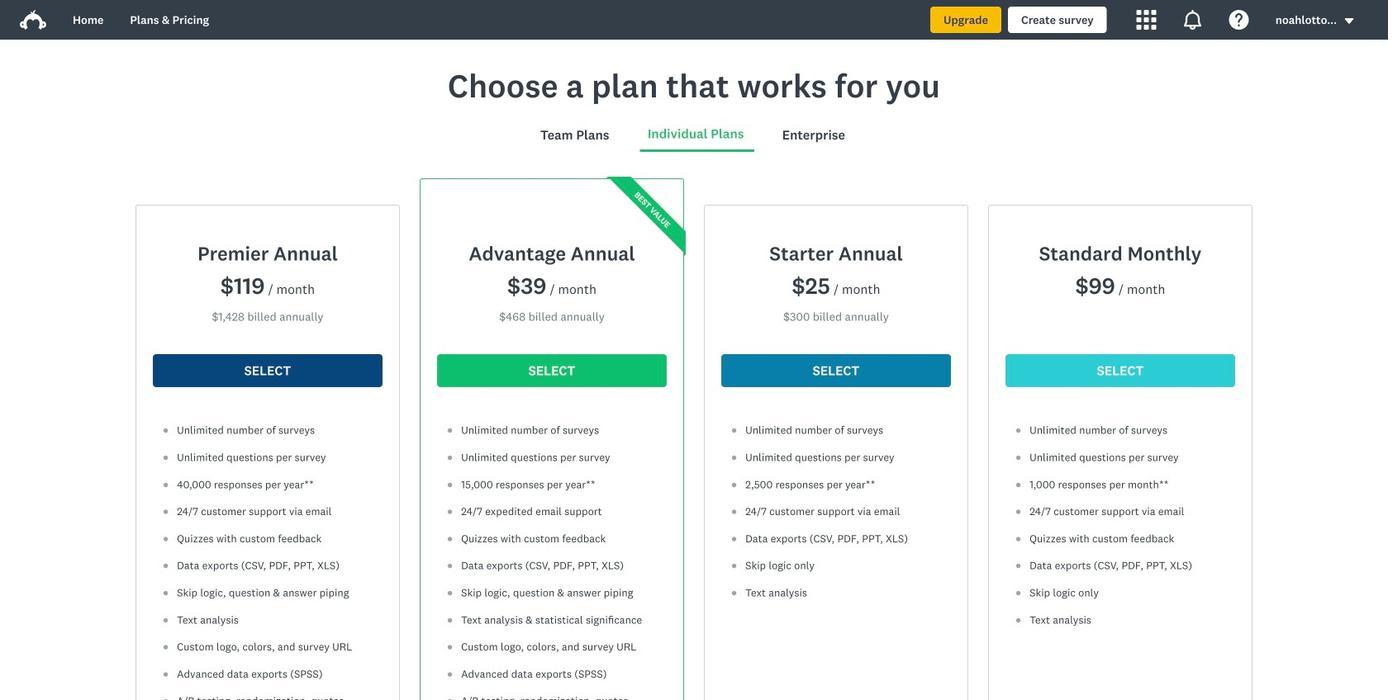 Task type: locate. For each thing, give the bounding box(es) containing it.
2 brand logo image from the top
[[20, 10, 46, 30]]

dropdown arrow icon image
[[1344, 15, 1356, 27], [1346, 18, 1354, 24]]

brand logo image
[[20, 7, 46, 33], [20, 10, 46, 30]]

products icon image
[[1137, 10, 1157, 30], [1137, 10, 1157, 30]]



Task type: vqa. For each thing, say whether or not it's contained in the screenshot.
notification center icon
yes



Task type: describe. For each thing, give the bounding box(es) containing it.
1 brand logo image from the top
[[20, 7, 46, 33]]

notification center icon image
[[1184, 10, 1203, 30]]

help icon image
[[1230, 10, 1250, 30]]



